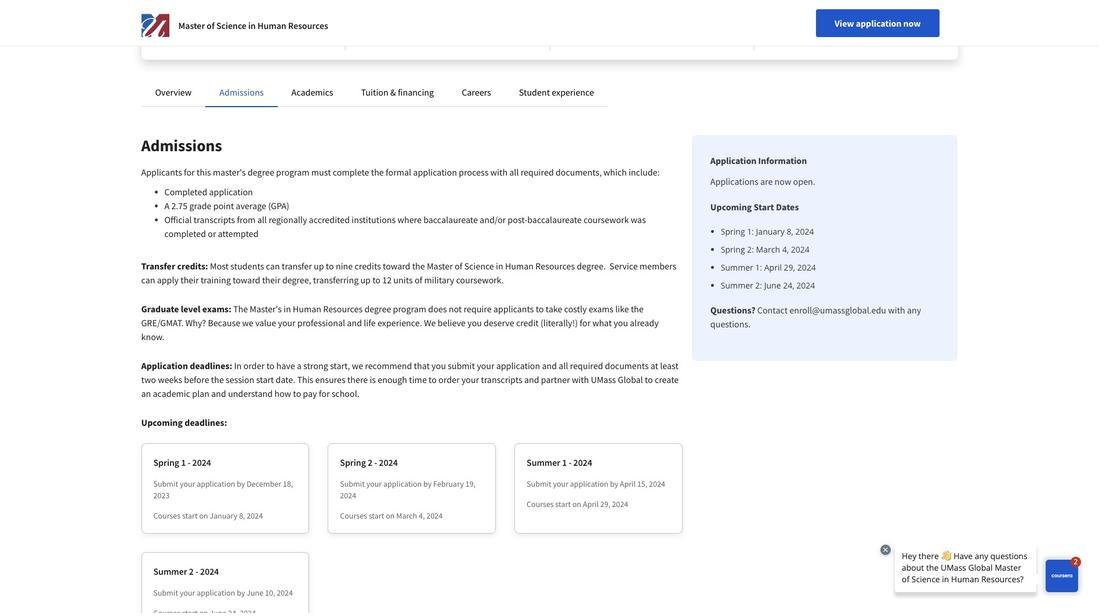 Task type: locate. For each thing, give the bounding box(es) containing it.
1 vertical spatial all
[[257, 214, 267, 226]]

application up weeks
[[141, 360, 188, 372]]

in right master's
[[284, 303, 291, 315]]

in inside full-time students can complete a human resources master's degree in just over a year. most students can transfer up to nine credits toward their master's.
[[658, 12, 665, 22]]

to left take
[[536, 303, 544, 315]]

is
[[370, 374, 376, 386]]

january down submit your application by december 18, 2023
[[210, 511, 237, 521]]

toward up the
[[233, 274, 260, 286]]

1 1 from the left
[[181, 457, 186, 469]]

submit
[[448, 360, 475, 372]]

- up the submit your application by june 10, 2024
[[195, 566, 198, 578]]

8, down submit your application by december 18, 2023
[[239, 511, 245, 521]]

transfer up master's.
[[632, 23, 658, 34]]

with inside contact enroll@umassglobal.edu with any questions.
[[888, 305, 905, 316]]

on up instructors
[[850, 0, 858, 10]]

2: down summer 1: april 29, 2024
[[755, 280, 762, 291]]

your right "value"
[[278, 317, 296, 329]]

most down "resources"
[[569, 23, 585, 34]]

as
[[253, 0, 261, 10]]

april
[[764, 262, 782, 273], [620, 479, 636, 490], [583, 499, 599, 510]]

required left documents,
[[521, 166, 554, 178]]

time down that
[[409, 374, 427, 386]]

&
[[390, 86, 396, 98]]

baccalaureate right where
[[424, 214, 478, 226]]

in
[[658, 12, 665, 22], [248, 20, 256, 31], [496, 260, 503, 272], [284, 303, 291, 315]]

can
[[632, 0, 644, 10], [618, 23, 630, 34], [266, 260, 280, 272], [141, 274, 155, 286]]

2: for summer
[[755, 280, 762, 291]]

deadlines: for upcoming deadlines:
[[185, 417, 227, 429]]

program up experience.
[[393, 303, 426, 315]]

summer 1: april 29, 2024 list item
[[721, 262, 939, 274]]

on
[[850, 0, 858, 10], [573, 499, 581, 510], [199, 511, 208, 521], [386, 511, 395, 521]]

by left february
[[423, 479, 432, 490]]

at
[[651, 360, 658, 372]]

by inside submit your application by february 19, 2024
[[423, 479, 432, 490]]

0 horizontal spatial june
[[247, 588, 263, 599]]

0 vertical spatial nine
[[679, 23, 694, 34]]

their left degree,
[[262, 274, 280, 286]]

we
[[424, 317, 436, 329]]

to left 12
[[373, 274, 381, 286]]

now for application
[[903, 17, 921, 29]]

military
[[424, 274, 454, 286]]

0 vertical spatial for
[[184, 166, 195, 178]]

2024 inside submit your application by february 19, 2024
[[340, 491, 356, 501]]

summer for summer 1 - 2024
[[527, 457, 560, 469]]

1 vertical spatial january
[[210, 511, 237, 521]]

0 vertical spatial transcripts
[[194, 214, 235, 226]]

required inside in order to have a strong start, we recommend that you submit your application and all required documents at least two weeks before the session start date. this ensures there is enough time to order your transcripts and partner with umass global to create an academic plan and understand how to pay for school.
[[570, 360, 603, 372]]

spring for spring 2 - 2024
[[340, 457, 366, 469]]

1 horizontal spatial march
[[756, 244, 780, 255]]

for right pay
[[319, 388, 330, 400]]

create
[[655, 374, 679, 386]]

to down just
[[670, 23, 677, 34]]

submit down summer 2 - 2024
[[153, 588, 178, 599]]

29, up 24,
[[784, 262, 795, 273]]

science up coursework.
[[464, 260, 494, 272]]

summer
[[721, 262, 753, 273], [721, 280, 753, 291], [527, 457, 560, 469], [153, 566, 187, 578]]

1 for spring
[[181, 457, 186, 469]]

of right units
[[415, 274, 422, 286]]

application up courses start on march 4, 2024
[[383, 479, 422, 490]]

april down submit your application by april 15, 2024
[[583, 499, 599, 510]]

start down submit your application by april 15, 2024
[[555, 499, 571, 510]]

required
[[521, 166, 554, 178], [570, 360, 603, 372]]

with inside in order to have a strong start, we recommend that you submit your application and all required documents at least two weeks before the session start date. this ensures there is enough time to order your transcripts and partner with umass global to create an academic plan and understand how to pay for school.
[[572, 374, 589, 386]]

include:
[[629, 166, 660, 178]]

summer up questions?
[[721, 280, 753, 291]]

coursework.
[[456, 274, 504, 286]]

on for summer 1 - 2024
[[573, 499, 581, 510]]

19,
[[465, 479, 476, 490]]

application inside submit your application by february 19, 2024
[[383, 479, 422, 490]]

submit for spring 1 - 2024
[[153, 479, 178, 490]]

2 horizontal spatial for
[[580, 317, 591, 329]]

application up point
[[209, 186, 253, 198]]

student experience
[[519, 86, 594, 98]]

students down "resources"
[[587, 23, 616, 34]]

resources down accounting,
[[288, 20, 328, 31]]

spring 1 - 2024
[[153, 457, 211, 469]]

0 vertical spatial most
[[569, 23, 585, 34]]

0 horizontal spatial april
[[583, 499, 599, 510]]

submit for spring 2 - 2024
[[340, 479, 365, 490]]

human down accounting,
[[258, 20, 286, 31]]

1: inside list item
[[755, 262, 762, 273]]

2024 inside spring 2: march 4, 2024 list item
[[791, 244, 810, 255]]

applicants
[[141, 166, 182, 178]]

toward up units
[[383, 260, 410, 272]]

there
[[347, 374, 368, 386]]

1 horizontal spatial degree
[[365, 303, 391, 315]]

1: for spring
[[747, 226, 754, 237]]

science down electives at left top
[[216, 20, 246, 31]]

0 vertical spatial june
[[764, 280, 781, 291]]

master of science in human resources
[[178, 20, 328, 31]]

1 vertical spatial most
[[210, 260, 229, 272]]

2: for spring
[[747, 244, 754, 255]]

completed
[[164, 186, 207, 198]]

1 vertical spatial application
[[141, 360, 188, 372]]

from right choose
[[187, 0, 203, 10]]

by left 15,
[[610, 479, 618, 490]]

spring 2: march 4, 2024
[[721, 244, 810, 255]]

1 horizontal spatial of
[[415, 274, 422, 286]]

pay
[[303, 388, 317, 400]]

required up umass
[[570, 360, 603, 372]]

and right plan
[[211, 388, 226, 400]]

human
[[685, 0, 709, 10]]

june left 10, on the bottom left of the page
[[247, 588, 263, 599]]

the inside most students can transfer up to nine credits toward the master of science in human resources degree.  service members can apply their training toward their degree, transferring up to 12 units of military coursework.
[[412, 260, 425, 272]]

2 1 from the left
[[562, 457, 567, 469]]

application inside in order to have a strong start, we recommend that you submit your application and all required documents at least two weeks before the session start date. this ensures there is enough time to order your transcripts and partner with umass global to create an academic plan and understand how to pay for school.
[[496, 360, 540, 372]]

2024 down submit your application by april 15, 2024
[[612, 499, 628, 510]]

0 horizontal spatial order
[[244, 360, 265, 372]]

degree inside the master's in human resources degree program does not require applicants to take costly exams like the gre/gmat. why? because we value your professional and life experience. we believe you deserve credit (literally!) for what you already know.
[[365, 303, 391, 315]]

have
[[276, 360, 295, 372]]

a up over
[[679, 0, 683, 10]]

1 horizontal spatial a
[[679, 0, 683, 10]]

of down electives at left top
[[207, 20, 215, 31]]

with left umass
[[572, 374, 589, 386]]

spring for spring 2: march 4, 2024
[[721, 244, 745, 255]]

0 vertical spatial 2
[[368, 457, 372, 469]]

credits up transferring
[[355, 260, 381, 272]]

more.
[[160, 35, 180, 45]]

summer 1 - 2024
[[527, 457, 592, 469]]

their down credits: on the left
[[181, 274, 199, 286]]

lecture
[[773, 0, 799, 10]]

1 for summer
[[562, 457, 567, 469]]

average
[[236, 200, 266, 212]]

1 down upcoming deadlines:
[[181, 457, 186, 469]]

science inside most students can transfer up to nine credits toward the master of science in human resources degree.  service members can apply their training toward their degree, transferring up to 12 units of military coursework.
[[464, 260, 494, 272]]

application for application deadlines:
[[141, 360, 188, 372]]

1 vertical spatial admissions
[[141, 135, 222, 156]]

0 vertical spatial transfer
[[632, 23, 658, 34]]

0 vertical spatial 8,
[[787, 226, 794, 237]]

you right that
[[432, 360, 446, 372]]

4, down submit your application by february 19, 2024
[[419, 511, 425, 521]]

where
[[398, 214, 422, 226]]

april left 15,
[[620, 479, 636, 490]]

2 horizontal spatial april
[[764, 262, 782, 273]]

0 horizontal spatial baccalaureate
[[424, 214, 478, 226]]

for down costly
[[580, 317, 591, 329]]

we down the
[[242, 317, 253, 329]]

0 vertical spatial master's
[[603, 12, 632, 22]]

1 horizontal spatial program
[[393, 303, 426, 315]]

program inside the master's in human resources degree program does not require applicants to take costly exams like the gre/gmat. why? because we value your professional and life experience. we believe you deserve credit (literally!) for what you already know.
[[393, 303, 426, 315]]

1 horizontal spatial 1
[[562, 457, 567, 469]]

2 horizontal spatial human
[[505, 260, 534, 272]]

1 horizontal spatial up
[[360, 274, 371, 286]]

summer inside list item
[[721, 280, 753, 291]]

courses down 2023
[[153, 511, 181, 521]]

degree up the average at left
[[248, 166, 274, 178]]

2 vertical spatial toward
[[233, 274, 260, 286]]

2 vertical spatial up
[[360, 274, 371, 286]]

(literally!)
[[541, 317, 578, 329]]

2 horizontal spatial their
[[594, 35, 610, 45]]

1 vertical spatial transcripts
[[481, 374, 522, 386]]

upcoming down academic
[[141, 417, 183, 429]]

complete up just
[[645, 0, 677, 10]]

0 horizontal spatial upcoming
[[141, 417, 183, 429]]

0 vertical spatial time
[[584, 0, 599, 10]]

0 vertical spatial credits
[[695, 23, 718, 34]]

courses for summer 1 - 2024
[[527, 499, 554, 510]]

tuition
[[361, 86, 389, 98]]

0 horizontal spatial nine
[[336, 260, 353, 272]]

for inside the master's in human resources degree program does not require applicants to take costly exams like the gre/gmat. why? because we value your professional and life experience. we believe you deserve credit (literally!) for what you already know.
[[580, 317, 591, 329]]

2 vertical spatial human
[[293, 303, 321, 315]]

master up military
[[427, 260, 453, 272]]

and left partner
[[524, 374, 539, 386]]

in up coursework.
[[496, 260, 503, 272]]

1 vertical spatial upcoming
[[141, 417, 183, 429]]

the inside the master's in human resources degree program does not require applicants to take costly exams like the gre/gmat. why? because we value your professional and life experience. we believe you deserve credit (literally!) for what you already know.
[[631, 303, 644, 315]]

most
[[569, 23, 585, 34], [210, 260, 229, 272]]

1 vertical spatial april
[[620, 479, 636, 490]]

29, inside summer 1: april 29, 2024 list item
[[784, 262, 795, 273]]

tuition & financing link
[[361, 86, 434, 98]]

0 vertical spatial january
[[756, 226, 785, 237]]

1 vertical spatial credits
[[355, 260, 381, 272]]

1 horizontal spatial complete
[[645, 0, 677, 10]]

2:
[[747, 244, 754, 255], [755, 280, 762, 291]]

1 horizontal spatial baccalaureate
[[527, 214, 582, 226]]

0 vertical spatial upcoming
[[710, 201, 752, 213]]

2 for spring
[[368, 457, 372, 469]]

weeks
[[158, 374, 182, 386]]

transfer up degree,
[[282, 260, 312, 272]]

- for summer 1 - 2024
[[569, 457, 572, 469]]

transcripts up or
[[194, 214, 235, 226]]

0 vertical spatial order
[[244, 360, 265, 372]]

transcripts left partner
[[481, 374, 522, 386]]

list
[[715, 226, 939, 292]]

0 horizontal spatial most
[[210, 260, 229, 272]]

all
[[509, 166, 519, 178], [257, 214, 267, 226], [559, 360, 568, 372]]

1 vertical spatial transfer
[[282, 260, 312, 272]]

credits inside most students can transfer up to nine credits toward the master of science in human resources degree.  service members can apply their training toward their degree, transferring up to 12 units of military coursework.
[[355, 260, 381, 272]]

time inside full-time students can complete a human resources master's degree in just over a year. most students can transfer up to nine credits toward their master's.
[[584, 0, 599, 10]]

2024 down spring 2: march 4, 2024 list item
[[797, 262, 816, 273]]

april up the "summer 2: june 24, 2024"
[[764, 262, 782, 273]]

1 vertical spatial required
[[570, 360, 603, 372]]

1: inside list item
[[747, 226, 754, 237]]

1: up spring 2: march 4, 2024
[[747, 226, 754, 237]]

0 vertical spatial degree
[[633, 12, 657, 22]]

the inside in order to have a strong start, we recommend that you submit your application and all required documents at least two weeks before the session start date. this ensures there is enough time to order your transcripts and partner with umass global to create an academic plan and understand how to pay for school.
[[211, 374, 224, 386]]

and/or
[[480, 214, 506, 226]]

2024 inside summer 1: april 29, 2024 list item
[[797, 262, 816, 273]]

0 horizontal spatial credits
[[355, 260, 381, 272]]

we inside the master's in human resources degree program does not require applicants to take costly exams like the gre/gmat. why? because we value your professional and life experience. we believe you deserve credit (literally!) for what you already know.
[[242, 317, 253, 329]]

june left 24,
[[764, 280, 781, 291]]

courses for spring 2 - 2024
[[340, 511, 367, 521]]

by left december
[[237, 479, 245, 490]]

1 vertical spatial time
[[409, 374, 427, 386]]

submit inside submit your application by february 19, 2024
[[340, 479, 365, 490]]

know.
[[141, 331, 165, 343]]

1 vertical spatial 1:
[[755, 262, 762, 273]]

2: inside "summer 2: june 24, 2024" list item
[[755, 280, 762, 291]]

2 horizontal spatial degree
[[633, 12, 657, 22]]

your inside submit your application by february 19, 2024
[[366, 479, 382, 490]]

start down submit your application by december 18, 2023
[[182, 511, 198, 521]]

degree up 'life' at the bottom of the page
[[365, 303, 391, 315]]

spring for spring 1 - 2024
[[153, 457, 179, 469]]

science,
[[281, 12, 309, 22]]

2 horizontal spatial up
[[660, 23, 669, 34]]

by for summer 1 - 2024
[[610, 479, 618, 490]]

exams
[[589, 303, 614, 315]]

1: for summer
[[755, 262, 762, 273]]

application down projects,
[[856, 17, 902, 29]]

2 vertical spatial for
[[319, 388, 330, 400]]

post-
[[508, 214, 527, 226]]

submit inside submit your application by december 18, 2023
[[153, 479, 178, 490]]

deadlines: down plan
[[185, 417, 227, 429]]

regionally
[[269, 214, 307, 226]]

0 horizontal spatial 29,
[[600, 499, 611, 510]]

with
[[813, 12, 828, 22], [490, 166, 508, 178], [888, 305, 905, 316], [572, 374, 589, 386]]

the right like
[[631, 303, 644, 315]]

1 horizontal spatial 2:
[[755, 280, 762, 291]]

you down require
[[468, 317, 482, 329]]

a
[[679, 0, 683, 10], [697, 12, 701, 22], [297, 360, 302, 372]]

now inside button
[[903, 17, 921, 29]]

0 vertical spatial required
[[521, 166, 554, 178]]

1 vertical spatial deadlines:
[[185, 417, 227, 429]]

on for spring 1 - 2024
[[199, 511, 208, 521]]

0 vertical spatial 4,
[[782, 244, 789, 255]]

resources up take
[[536, 260, 575, 272]]

2024 down dates
[[796, 226, 814, 237]]

4,
[[782, 244, 789, 255], [419, 511, 425, 521]]

tuition & financing
[[361, 86, 434, 98]]

1 horizontal spatial 8,
[[787, 226, 794, 237]]

application up courses start on april 29, 2024
[[570, 479, 608, 490]]

transcripts inside 'completed application a 2.75 grade point average (gpa) official transcripts from all regionally accredited institutions where baccalaureate and/or post-baccalaureate coursework was completed or attempted'
[[194, 214, 235, 226]]

with down videos,
[[813, 12, 828, 22]]

1 vertical spatial degree
[[248, 166, 274, 178]]

complete right must
[[333, 166, 369, 178]]

0 horizontal spatial courses
[[153, 511, 181, 521]]

2024 up summer 1: april 29, 2024 list item
[[791, 244, 810, 255]]

by for spring 2 - 2024
[[423, 479, 432, 490]]

1 horizontal spatial for
[[319, 388, 330, 400]]

order
[[244, 360, 265, 372], [439, 374, 460, 386]]

0 horizontal spatial transfer
[[282, 260, 312, 272]]

courses down summer 1 - 2024 in the bottom of the page
[[527, 499, 554, 510]]

administration,
[[191, 12, 244, 22]]

2: inside spring 2: march 4, 2024 list item
[[747, 244, 754, 255]]

graduate
[[141, 303, 179, 315]]

from inside choose from electives such as accounting, business administration, computer science, economics, entrepreneurship, finance, and more.
[[187, 0, 203, 10]]

application inside button
[[856, 17, 902, 29]]

start up "understand"
[[256, 374, 274, 386]]

1 vertical spatial we
[[352, 360, 363, 372]]

spring 1: january 8, 2024 list item
[[721, 226, 939, 238]]

0 vertical spatial a
[[679, 0, 683, 10]]

credits
[[695, 23, 718, 34], [355, 260, 381, 272]]

careers
[[462, 86, 491, 98]]

student
[[519, 86, 550, 98]]

resources
[[288, 20, 328, 31], [536, 260, 575, 272], [323, 303, 363, 315]]

december
[[247, 479, 281, 490]]

0 vertical spatial march
[[756, 244, 780, 255]]

plan
[[192, 388, 209, 400]]

overview link
[[155, 86, 192, 98]]

summer 2: june 24, 2024 list item
[[721, 280, 939, 292]]

we
[[242, 317, 253, 329], [352, 360, 363, 372]]

least
[[660, 360, 679, 372]]

1 vertical spatial master's
[[213, 166, 246, 178]]

all down the average at left
[[257, 214, 267, 226]]

summer down spring 2: march 4, 2024
[[721, 262, 753, 273]]

by left 10, on the bottom left of the page
[[237, 588, 245, 599]]

because
[[208, 317, 240, 329]]

- for spring 1 - 2024
[[188, 457, 191, 469]]

members
[[640, 260, 677, 272]]

credits down year.
[[695, 23, 718, 34]]

8, inside spring 1: january 8, 2024 list item
[[787, 226, 794, 237]]

your down spring 2 - 2024
[[366, 479, 382, 490]]

1 horizontal spatial transfer
[[632, 23, 658, 34]]

complete inside full-time students can complete a human resources master's degree in just over a year. most students can transfer up to nine credits toward their master's.
[[645, 0, 677, 10]]

summer inside list item
[[721, 262, 753, 273]]

application inside submit your application by december 18, 2023
[[197, 479, 235, 490]]

2 horizontal spatial all
[[559, 360, 568, 372]]

hands-
[[826, 0, 850, 10]]

1 horizontal spatial courses
[[340, 511, 367, 521]]

how
[[275, 388, 291, 400]]

1 horizontal spatial 1:
[[755, 262, 762, 273]]

now right peers.
[[903, 17, 921, 29]]

1 horizontal spatial master's
[[603, 12, 632, 22]]

academic
[[153, 388, 190, 400]]

in inside most students can transfer up to nine credits toward the master of science in human resources degree.  service members can apply their training toward their degree, transferring up to 12 units of military coursework.
[[496, 260, 503, 272]]

and down science,
[[294, 23, 307, 34]]

0 horizontal spatial 2:
[[747, 244, 754, 255]]

by inside submit your application by december 18, 2023
[[237, 479, 245, 490]]

1 horizontal spatial master
[[427, 260, 453, 272]]

2 for summer
[[189, 566, 194, 578]]

2 vertical spatial april
[[583, 499, 599, 510]]

summer 2 - 2024
[[153, 566, 219, 578]]

1 horizontal spatial 4,
[[782, 244, 789, 255]]

their left master's.
[[594, 35, 610, 45]]

on down submit your application by april 15, 2024
[[573, 499, 581, 510]]

upcoming deadlines:
[[141, 417, 227, 429]]

start inside in order to have a strong start, we recommend that you submit your application and all required documents at least two weeks before the session start date. this ensures there is enough time to order your transcripts and partner with umass global to create an academic plan and understand how to pay for school.
[[256, 374, 274, 386]]

instructors
[[830, 12, 866, 22]]

upcoming for upcoming deadlines:
[[141, 417, 183, 429]]

start
[[256, 374, 274, 386], [555, 499, 571, 510], [182, 511, 198, 521], [369, 511, 384, 521]]

economics,
[[160, 23, 199, 34]]

toward inside full-time students can complete a human resources master's degree in just over a year. most students can transfer up to nine credits toward their master's.
[[569, 35, 593, 45]]

nine inside full-time students can complete a human resources master's degree in just over a year. most students can transfer up to nine credits toward their master's.
[[679, 23, 694, 34]]

summer for summer 2 - 2024
[[153, 566, 187, 578]]

0 vertical spatial deadlines:
[[190, 360, 232, 372]]

choose from electives such as accounting, business administration, computer science, economics, entrepreneurship, finance, and more.
[[160, 0, 309, 45]]

- for spring 2 - 2024
[[374, 457, 377, 469]]

experience.
[[378, 317, 422, 329]]

spring for spring 1: january 8, 2024
[[721, 226, 745, 237]]

the master's in human resources degree program does not require applicants to take costly exams like the gre/gmat. why? because we value your professional and life experience. we believe you deserve credit (literally!) for what you already know.
[[141, 303, 659, 343]]

2 baccalaureate from the left
[[527, 214, 582, 226]]

1 vertical spatial master
[[427, 260, 453, 272]]

1 vertical spatial 2
[[189, 566, 194, 578]]

2 horizontal spatial toward
[[569, 35, 593, 45]]

0 vertical spatial we
[[242, 317, 253, 329]]

1 vertical spatial now
[[775, 176, 791, 187]]

0 vertical spatial admissions
[[219, 86, 264, 98]]

baccalaureate left the "coursework"
[[527, 214, 582, 226]]

on for spring 2 - 2024
[[386, 511, 395, 521]]

application down summer 2 - 2024
[[197, 588, 235, 599]]

spring 1: january 8, 2024
[[721, 226, 814, 237]]

application
[[710, 155, 757, 166], [141, 360, 188, 372]]



Task type: describe. For each thing, give the bounding box(es) containing it.
transfer inside full-time students can complete a human resources master's degree in just over a year. most students can transfer up to nine credits toward their master's.
[[632, 23, 658, 34]]

0 horizontal spatial their
[[181, 274, 199, 286]]

all inside in order to have a strong start, we recommend that you submit your application and all required documents at least two weeks before the session start date. this ensures there is enough time to order your transcripts and partner with umass global to create an academic plan and understand how to pay for school.
[[559, 360, 568, 372]]

computer
[[245, 12, 279, 22]]

2024 up submit your application by april 15, 2024
[[573, 457, 592, 469]]

1 horizontal spatial all
[[509, 166, 519, 178]]

videos,
[[800, 0, 824, 10]]

information
[[758, 155, 807, 166]]

master's
[[250, 303, 282, 315]]

1 vertical spatial students
[[587, 23, 616, 34]]

your inside the master's in human resources degree program does not require applicants to take costly exams like the gre/gmat. why? because we value your professional and life experience. we believe you deserve credit (literally!) for what you already know.
[[278, 317, 296, 329]]

was
[[631, 214, 646, 226]]

for inside in order to have a strong start, we recommend that you submit your application and all required documents at least two weeks before the session start date. this ensures there is enough time to order your transcripts and partner with umass global to create an academic plan and understand how to pay for school.
[[319, 388, 330, 400]]

resources
[[569, 12, 601, 22]]

- for summer 2 - 2024
[[195, 566, 198, 578]]

deserve
[[484, 317, 514, 329]]

dates
[[776, 201, 799, 213]]

0 horizontal spatial program
[[276, 166, 310, 178]]

march inside spring 2: march 4, 2024 list item
[[756, 244, 780, 255]]

application for application information
[[710, 155, 757, 166]]

overview
[[155, 86, 192, 98]]

careers link
[[462, 86, 491, 98]]

up inside full-time students can complete a human resources master's degree in just over a year. most students can transfer up to nine credits toward their master's.
[[660, 23, 669, 34]]

2 horizontal spatial of
[[455, 260, 462, 272]]

1 vertical spatial up
[[314, 260, 324, 272]]

formal
[[386, 166, 411, 178]]

0 horizontal spatial 8,
[[239, 511, 245, 521]]

documents
[[605, 360, 649, 372]]

training
[[201, 274, 231, 286]]

and up peers.
[[891, 0, 904, 10]]

choose
[[160, 0, 185, 10]]

to inside the master's in human resources degree program does not require applicants to take costly exams like the gre/gmat. why? because we value your professional and life experience. we believe you deserve credit (literally!) for what you already know.
[[536, 303, 544, 315]]

on inside lecture videos, hands-on projects, and connection with instructors and peers.
[[850, 0, 858, 10]]

1 horizontal spatial april
[[620, 479, 636, 490]]

process
[[459, 166, 489, 178]]

application deadlines:
[[141, 360, 234, 372]]

date.
[[276, 374, 295, 386]]

and inside the master's in human resources degree program does not require applicants to take costly exams like the gre/gmat. why? because we value your professional and life experience. we believe you deserve credit (literally!) for what you already know.
[[347, 317, 362, 329]]

2024 inside spring 1: january 8, 2024 list item
[[796, 226, 814, 237]]

4, inside list item
[[782, 244, 789, 255]]

view
[[835, 17, 854, 29]]

with inside lecture videos, hands-on projects, and connection with instructors and peers.
[[813, 12, 828, 22]]

submit your application by june 10, 2024
[[153, 588, 293, 599]]

connection
[[773, 12, 811, 22]]

start for summer 1 - 2024
[[555, 499, 571, 510]]

over
[[681, 12, 696, 22]]

start
[[754, 201, 774, 213]]

upcoming for upcoming start dates
[[710, 201, 752, 213]]

by for summer 2 - 2024
[[237, 588, 245, 599]]

most inside most students can transfer up to nine credits toward the master of science in human resources degree.  service members can apply their training toward their degree, transferring up to 12 units of military coursework.
[[210, 260, 229, 272]]

spring 2: march 4, 2024 list item
[[721, 244, 939, 256]]

1 vertical spatial order
[[439, 374, 460, 386]]

human inside the master's in human resources degree program does not require applicants to take costly exams like the gre/gmat. why? because we value your professional and life experience. we believe you deserve credit (literally!) for what you already know.
[[293, 303, 321, 315]]

school.
[[332, 388, 360, 400]]

1 vertical spatial 4,
[[419, 511, 425, 521]]

enough
[[378, 374, 407, 386]]

completed
[[164, 228, 206, 240]]

submit for summer 2 - 2024
[[153, 588, 178, 599]]

like
[[615, 303, 629, 315]]

you inside in order to have a strong start, we recommend that you submit your application and all required documents at least two weeks before the session start date. this ensures there is enough time to order your transcripts and partner with umass global to create an academic plan and understand how to pay for school.
[[432, 360, 446, 372]]

lecture videos, hands-on projects, and connection with instructors and peers.
[[773, 0, 904, 22]]

transfer inside most students can transfer up to nine credits toward the master of science in human resources degree.  service members can apply their training toward their degree, transferring up to 12 units of military coursework.
[[282, 260, 312, 272]]

a
[[164, 200, 170, 212]]

enroll@umassglobal.edu
[[790, 305, 886, 316]]

to up transferring
[[326, 260, 334, 272]]

year.
[[703, 12, 719, 22]]

degree,
[[282, 274, 311, 286]]

and down projects,
[[868, 12, 881, 22]]

ensures
[[315, 374, 346, 386]]

attempted
[[218, 228, 259, 240]]

0 horizontal spatial for
[[184, 166, 195, 178]]

your down summer 2 - 2024
[[180, 588, 195, 599]]

january inside list item
[[756, 226, 785, 237]]

and inside choose from electives such as accounting, business administration, computer science, economics, entrepreneurship, finance, and more.
[[294, 23, 307, 34]]

units
[[393, 274, 413, 286]]

2024 up submit your application by february 19, 2024
[[379, 457, 398, 469]]

1 horizontal spatial their
[[262, 274, 280, 286]]

all inside 'completed application a 2.75 grade point average (gpa) official transcripts from all regionally accredited institutions where baccalaureate and/or post-baccalaureate coursework was completed or attempted'
[[257, 214, 267, 226]]

summer for summer 2: june 24, 2024
[[721, 280, 753, 291]]

courses for spring 1 - 2024
[[153, 511, 181, 521]]

to inside full-time students can complete a human resources master's degree in just over a year. most students can transfer up to nine credits toward their master's.
[[670, 23, 677, 34]]

by for spring 1 - 2024
[[237, 479, 245, 490]]

contact enroll@umassglobal.edu with any questions.
[[710, 305, 921, 330]]

nine inside most students can transfer up to nine credits toward the master of science in human resources degree.  service members can apply their training toward their degree, transferring up to 12 units of military coursework.
[[336, 260, 353, 272]]

april inside list item
[[764, 262, 782, 273]]

to down that
[[429, 374, 437, 386]]

application information
[[710, 155, 807, 166]]

master inside most students can transfer up to nine credits toward the master of science in human resources degree.  service members can apply their training toward their degree, transferring up to 12 units of military coursework.
[[427, 260, 453, 272]]

we inside in order to have a strong start, we recommend that you submit your application and all required documents at least two weeks before the session start date. this ensures there is enough time to order your transcripts and partner with umass global to create an academic plan and understand how to pay for school.
[[352, 360, 363, 372]]

1 horizontal spatial you
[[468, 317, 482, 329]]

understand
[[228, 388, 273, 400]]

accredited
[[309, 214, 350, 226]]

0 vertical spatial resources
[[288, 20, 328, 31]]

such
[[236, 0, 252, 10]]

0 horizontal spatial human
[[258, 20, 286, 31]]

believe
[[438, 317, 466, 329]]

2 horizontal spatial a
[[697, 12, 701, 22]]

courses start on january 8, 2024
[[153, 511, 263, 521]]

master's inside full-time students can complete a human resources master's degree in just over a year. most students can transfer up to nine credits toward their master's.
[[603, 12, 632, 22]]

2.75
[[171, 200, 188, 212]]

0 horizontal spatial march
[[396, 511, 417, 521]]

application inside 'completed application a 2.75 grade point average (gpa) official transcripts from all regionally accredited institutions where baccalaureate and/or post-baccalaureate coursework was completed or attempted'
[[209, 186, 253, 198]]

credits inside full-time students can complete a human resources master's degree in just over a year. most students can transfer up to nine credits toward their master's.
[[695, 23, 718, 34]]

and up partner
[[542, 360, 557, 372]]

the
[[233, 303, 248, 315]]

from inside 'completed application a 2.75 grade point average (gpa) official transcripts from all regionally accredited institutions where baccalaureate and/or post-baccalaureate coursework was completed or attempted'
[[237, 214, 256, 226]]

service
[[610, 260, 638, 272]]

deadlines: for application deadlines:
[[190, 360, 232, 372]]

0 horizontal spatial science
[[216, 20, 246, 31]]

point
[[213, 200, 234, 212]]

2024 right 10, on the bottom left of the page
[[277, 588, 293, 599]]

full-
[[569, 0, 584, 10]]

human inside most students can transfer up to nine credits toward the master of science in human resources degree.  service members can apply their training toward their degree, transferring up to 12 units of military coursework.
[[505, 260, 534, 272]]

life
[[364, 317, 376, 329]]

this
[[297, 374, 313, 386]]

just
[[667, 12, 679, 22]]

10,
[[265, 588, 275, 599]]

master's.
[[612, 35, 643, 45]]

2 vertical spatial of
[[415, 274, 422, 286]]

professional
[[297, 317, 345, 329]]

1 baccalaureate from the left
[[424, 214, 478, 226]]

0 horizontal spatial master's
[[213, 166, 246, 178]]

to down at
[[645, 374, 653, 386]]

your right submit
[[477, 360, 494, 372]]

financing
[[398, 86, 434, 98]]

0 horizontal spatial toward
[[233, 274, 260, 286]]

why?
[[185, 317, 206, 329]]

in inside the master's in human resources degree program does not require applicants to take costly exams like the gre/gmat. why? because we value your professional and life experience. we believe you deserve credit (literally!) for what you already know.
[[284, 303, 291, 315]]

recommend
[[365, 360, 412, 372]]

1 horizontal spatial toward
[[383, 260, 410, 272]]

2024 inside "summer 2: june 24, 2024" list item
[[797, 280, 815, 291]]

your down summer 1 - 2024 in the bottom of the page
[[553, 479, 568, 490]]

take
[[546, 303, 562, 315]]

require
[[464, 303, 492, 315]]

students inside most students can transfer up to nine credits toward the master of science in human resources degree.  service members can apply their training toward their degree, transferring up to 12 units of military coursework.
[[230, 260, 264, 272]]

courses start on april 29, 2024
[[527, 499, 628, 510]]

experience
[[552, 86, 594, 98]]

2024 down february
[[426, 511, 443, 521]]

in order to have a strong start, we recommend that you submit your application and all required documents at least two weeks before the session start date. this ensures there is enough time to order your transcripts and partner with umass global to create an academic plan and understand how to pay for school.
[[141, 360, 679, 400]]

the left formal
[[371, 166, 384, 178]]

24,
[[783, 280, 794, 291]]

list containing spring 1: january 8, 2024
[[715, 226, 939, 292]]

february
[[433, 479, 464, 490]]

to left pay
[[293, 388, 301, 400]]

resources inside the master's in human resources degree program does not require applicants to take costly exams like the gre/gmat. why? because we value your professional and life experience. we believe you deserve credit (literally!) for what you already know.
[[323, 303, 363, 315]]

peers.
[[882, 12, 903, 22]]

2 horizontal spatial you
[[614, 317, 628, 329]]

summer for summer 1: april 29, 2024
[[721, 262, 753, 273]]

transcripts inside in order to have a strong start, we recommend that you submit your application and all required documents at least two weeks before the session start date. this ensures there is enough time to order your transcripts and partner with umass global to create an academic plan and understand how to pay for school.
[[481, 374, 522, 386]]

0 vertical spatial master
[[178, 20, 205, 31]]

start,
[[330, 360, 350, 372]]

1 vertical spatial 29,
[[600, 499, 611, 510]]

1 vertical spatial complete
[[333, 166, 369, 178]]

resources inside most students can transfer up to nine credits toward the master of science in human resources degree.  service members can apply their training toward their degree, transferring up to 12 units of military coursework.
[[536, 260, 575, 272]]

an
[[141, 388, 151, 400]]

university of massachusetts global logo image
[[141, 12, 169, 39]]

june inside list item
[[764, 280, 781, 291]]

courses start on march 4, 2024
[[340, 511, 443, 521]]

now for are
[[775, 176, 791, 187]]

0 vertical spatial students
[[601, 0, 630, 10]]

start for spring 2 - 2024
[[369, 511, 384, 521]]

their inside full-time students can complete a human resources master's degree in just over a year. most students can transfer up to nine credits toward their master's.
[[594, 35, 610, 45]]

exams:
[[202, 303, 231, 315]]

time inside in order to have a strong start, we recommend that you submit your application and all required documents at least two weeks before the session start date. this ensures there is enough time to order your transcripts and partner with umass global to create an academic plan and understand how to pay for school.
[[409, 374, 427, 386]]

most students can transfer up to nine credits toward the master of science in human resources degree.  service members can apply their training toward their degree, transferring up to 12 units of military coursework.
[[141, 260, 677, 286]]

0 horizontal spatial of
[[207, 20, 215, 31]]

before
[[184, 374, 209, 386]]

application right formal
[[413, 166, 457, 178]]

in down as on the top left of page
[[248, 20, 256, 31]]

to left "have"
[[266, 360, 275, 372]]

2024 up the submit your application by june 10, 2024
[[200, 566, 219, 578]]

with right process
[[490, 166, 508, 178]]

submit your application by december 18, 2023
[[153, 479, 293, 501]]

must
[[311, 166, 331, 178]]

spring 2 - 2024
[[340, 457, 398, 469]]

gre/gmat.
[[141, 317, 184, 329]]

full-time students can complete a human resources master's degree in just over a year. most students can transfer up to nine credits toward their master's.
[[569, 0, 719, 45]]

0 horizontal spatial january
[[210, 511, 237, 521]]

most inside full-time students can complete a human resources master's degree in just over a year. most students can transfer up to nine credits toward their master's.
[[569, 23, 585, 34]]

a inside in order to have a strong start, we recommend that you submit your application and all required documents at least two weeks before the session start date. this ensures there is enough time to order your transcripts and partner with umass global to create an academic plan and understand how to pay for school.
[[297, 360, 302, 372]]

2024 down december
[[247, 511, 263, 521]]

start for spring 1 - 2024
[[182, 511, 198, 521]]

summer 1: april 29, 2024
[[721, 262, 816, 273]]

graduate level exams:
[[141, 303, 233, 315]]

your down submit
[[462, 374, 479, 386]]

submit for summer 1 - 2024
[[527, 479, 551, 490]]

what
[[592, 317, 612, 329]]

2024 up submit your application by december 18, 2023
[[192, 457, 211, 469]]

2024 right 15,
[[649, 479, 665, 490]]

your inside submit your application by december 18, 2023
[[180, 479, 195, 490]]

this
[[197, 166, 211, 178]]

partner
[[541, 374, 570, 386]]

degree inside full-time students can complete a human resources master's degree in just over a year. most students can transfer up to nine credits toward their master's.
[[633, 12, 657, 22]]



Task type: vqa. For each thing, say whether or not it's contained in the screenshot.
the already
yes



